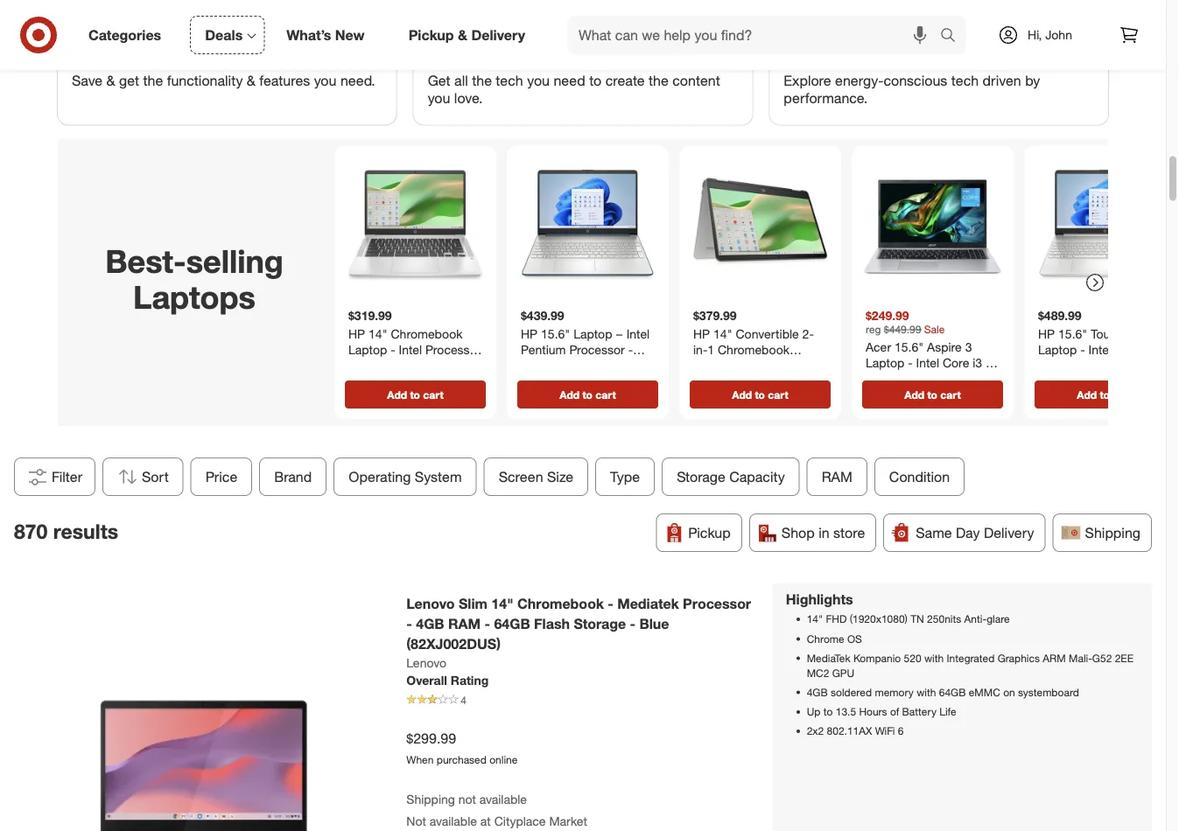 Task type: describe. For each thing, give the bounding box(es) containing it.
refurbished
[[72, 48, 168, 69]]

carousel region
[[58, 139, 1179, 444]]

$439.99 link
[[514, 153, 662, 377]]

not
[[406, 814, 426, 829]]

brand
[[274, 468, 312, 486]]

not
[[458, 792, 476, 808]]

802.11ax
[[827, 725, 872, 738]]

14" inside "highlights 14" fhd (1920x1080) tn 250nits anti-glare chrome os mediatek kompanio 520 with integrated graphics arm mali-g52 2ee mc2 gpu 4gb soldered memory with 64gb emmc on systemboard up to 13.5 hours of battery life 2x2 802.11ax wifi 6"
[[807, 613, 823, 626]]

laptops inside refurbished laptops save & get the functionality & features you need.
[[173, 48, 232, 69]]

lenovo slim 14" chromebook - mediatek processor - 4gb ram - 64gb flash storage - blue (82xj002dus)
[[406, 596, 751, 653]]

to for hp 14" chromebook laptop - intel processor - 4gb ram memory - 64gb flash storage - silver (14a-na0052tg) image
[[410, 388, 420, 401]]

ram inside lenovo slim 14" chromebook - mediatek processor - 4gb ram - 64gb flash storage - blue (82xj002dus)
[[448, 616, 481, 633]]

anti-
[[964, 613, 987, 626]]

at
[[480, 814, 491, 829]]

energy star certified laptops explore energy-conscious tech driven by performance.
[[784, 48, 1040, 107]]

screen size button
[[484, 458, 588, 496]]

$319.99
[[348, 308, 392, 323]]

online
[[489, 753, 518, 766]]

$249.99 reg $449.99 sale
[[866, 308, 945, 336]]

4
[[461, 694, 467, 707]]

get
[[119, 72, 139, 89]]

delivery for same day delivery
[[984, 524, 1034, 542]]

blue
[[639, 616, 669, 633]]

kompanio
[[853, 652, 901, 665]]

mediatek
[[617, 596, 679, 613]]

(82xj002dus)
[[406, 636, 501, 653]]

energy
[[784, 48, 839, 69]]

to for the acer 15.6" aspire 3 laptop - intel core i3 - 8gb ram - 256gb ssd storage - windows 11 in s mode - silver (a315-58-350l) image
[[927, 388, 937, 401]]

3 the from the left
[[649, 72, 669, 89]]

soldered
[[831, 686, 872, 699]]

reg
[[866, 323, 881, 336]]

64gb inside lenovo slim 14" chromebook - mediatek processor - 4gb ram - 64gb flash storage - blue (82xj002dus)
[[494, 616, 530, 633]]

content
[[672, 72, 720, 89]]

flash
[[534, 616, 570, 633]]

hp 14" chromebook laptop - intel processor - 4gb ram memory - 64gb flash storage - silver (14a-na0052tg) image
[[341, 153, 489, 301]]

tech for an
[[496, 72, 523, 89]]

4 add from the left
[[904, 388, 924, 401]]

deals
[[205, 26, 243, 43]]

64gb inside "highlights 14" fhd (1920x1080) tn 250nits anti-glare chrome os mediatek kompanio 520 with integrated graphics arm mali-g52 2ee mc2 gpu 4gb soldered memory with 64gb emmc on systemboard up to 13.5 hours of battery life 2x2 802.11ax wifi 6"
[[939, 686, 966, 699]]

mali-
[[1069, 652, 1092, 665]]

shop in store button
[[749, 514, 876, 552]]

hi,
[[1028, 27, 1042, 42]]

cart for $489.99
[[1113, 388, 1133, 401]]

add to cart button for $319.99
[[345, 381, 486, 409]]

slim
[[459, 596, 487, 613]]

new
[[335, 26, 365, 43]]

rating
[[451, 673, 489, 688]]

graphics
[[998, 652, 1040, 665]]

to inside wanna be an influencer? get all the tech you need to create the content you love.
[[589, 72, 602, 89]]

storage capacity
[[677, 468, 785, 486]]

sale
[[924, 323, 945, 336]]

hp 14" convertible 2-in-1 chromebook laptop - intel processor - 4gb ram - 64gb flash storage - silver (14a-ca0036tg) image
[[686, 153, 834, 301]]

john
[[1045, 27, 1072, 42]]

day
[[956, 524, 980, 542]]

add to cart button for $439.99
[[517, 381, 658, 409]]

pickup & delivery link
[[394, 16, 547, 54]]

520
[[904, 652, 921, 665]]

driven
[[983, 72, 1021, 89]]

hp 15.6" laptop – intel pentium processor - 8gb ram - 256gb ssd storage – windows home in s mode - blue (15-dy0700tg) image
[[514, 153, 662, 301]]

need.
[[340, 72, 375, 89]]

processor
[[683, 596, 751, 613]]

love.
[[454, 90, 483, 107]]

mediatek
[[807, 652, 850, 665]]

cart for $439.99
[[595, 388, 616, 401]]

2 horizontal spatial &
[[458, 26, 467, 43]]

add to cart for $379.99
[[732, 388, 788, 401]]

g52
[[1092, 652, 1112, 665]]

by
[[1025, 72, 1040, 89]]

acer 15.6" aspire 3 laptop - intel core i3 - 8gb ram - 256gb ssd storage - windows 11 in s mode - silver (a315-58-350l) image
[[859, 153, 1007, 301]]

$299.99 when purchased online
[[406, 730, 518, 766]]

be
[[486, 48, 505, 69]]

$449.99
[[884, 323, 921, 336]]

shipping button
[[1053, 514, 1152, 552]]

1 vertical spatial with
[[917, 686, 936, 699]]

of
[[890, 705, 899, 719]]

life
[[939, 705, 956, 719]]

0 horizontal spatial &
[[106, 72, 115, 89]]

shop in store
[[781, 524, 865, 542]]

highlights
[[786, 591, 853, 608]]

search
[[932, 28, 974, 45]]

cart for $379.99
[[768, 388, 788, 401]]

conscious
[[884, 72, 947, 89]]

add to cart for $439.99
[[560, 388, 616, 401]]

to for hp 14" convertible 2-in-1 chromebook laptop - intel processor - 4gb ram - 64gb flash storage - silver (14a-ca0036tg) image
[[755, 388, 765, 401]]

1 horizontal spatial you
[[428, 90, 450, 107]]

shipping for shipping
[[1085, 524, 1141, 542]]

6
[[898, 725, 904, 738]]

2ee
[[1115, 652, 1133, 665]]

capacity
[[729, 468, 785, 486]]

wifi
[[875, 725, 895, 738]]

what's new link
[[272, 16, 387, 54]]

hours
[[859, 705, 887, 719]]

categories link
[[74, 16, 183, 54]]

purchased
[[437, 753, 487, 766]]

up
[[807, 705, 821, 719]]

explore
[[784, 72, 831, 89]]

lenovo for lenovo
[[406, 655, 446, 671]]

4gb inside "highlights 14" fhd (1920x1080) tn 250nits anti-glare chrome os mediatek kompanio 520 with integrated graphics arm mali-g52 2ee mc2 gpu 4gb soldered memory with 64gb emmc on systemboard up to 13.5 hours of battery life 2x2 802.11ax wifi 6"
[[807, 686, 828, 699]]

when
[[406, 753, 434, 766]]

870
[[14, 519, 48, 543]]

need
[[554, 72, 585, 89]]

screen size
[[499, 468, 574, 486]]

$379.99
[[693, 308, 737, 323]]

to inside "highlights 14" fhd (1920x1080) tn 250nits anti-glare chrome os mediatek kompanio 520 with integrated graphics arm mali-g52 2ee mc2 gpu 4gb soldered memory with 64gb emmc on systemboard up to 13.5 hours of battery life 2x2 802.11ax wifi 6"
[[823, 705, 833, 719]]

to for the hp 15.6" touchscreen laptop - intel pentium - 8gb ram - 256gb ssd storage - windows home in s mode - silver (15-dy2005tg) image on the top right
[[1100, 388, 1110, 401]]

2 the from the left
[[472, 72, 492, 89]]

os
[[847, 632, 862, 645]]

highlights 14" fhd (1920x1080) tn 250nits anti-glare chrome os mediatek kompanio 520 with integrated graphics arm mali-g52 2ee mc2 gpu 4gb soldered memory with 64gb emmc on systemboard up to 13.5 hours of battery life 2x2 802.11ax wifi 6
[[786, 591, 1133, 738]]

2 horizontal spatial you
[[527, 72, 550, 89]]



Task type: locate. For each thing, give the bounding box(es) containing it.
pickup inside button
[[688, 524, 731, 542]]

hi, john
[[1028, 27, 1072, 42]]

1 cart from the left
[[423, 388, 443, 401]]

1 tech from the left
[[496, 72, 523, 89]]

shipping
[[1085, 524, 1141, 542], [406, 792, 455, 808]]

870 results
[[14, 519, 118, 543]]

0 horizontal spatial delivery
[[471, 26, 525, 43]]

best-
[[105, 242, 186, 280]]

to for hp 15.6" laptop – intel pentium processor - 8gb ram - 256gb ssd storage – windows home in s mode - blue (15-dy0700tg) image
[[582, 388, 593, 401]]

laptops up driven
[[952, 48, 1011, 69]]

add to cart for $489.99
[[1077, 388, 1133, 401]]

operating system
[[349, 468, 462, 486]]

pickup up wanna
[[408, 26, 454, 43]]

refurbished laptops save & get the functionality & features you need.
[[72, 48, 375, 89]]

tech inside wanna be an influencer? get all the tech you need to create the content you love.
[[496, 72, 523, 89]]

same day delivery button
[[883, 514, 1046, 552]]

0 vertical spatial available
[[480, 792, 527, 808]]

same
[[916, 524, 952, 542]]

- left blue
[[630, 616, 635, 633]]

cart for $319.99
[[423, 388, 443, 401]]

tech for certified
[[951, 72, 979, 89]]

tech inside energy star certified laptops explore energy-conscious tech driven by performance.
[[951, 72, 979, 89]]

13.5
[[836, 705, 856, 719]]

brand button
[[259, 458, 327, 496]]

categories
[[88, 26, 161, 43]]

(1920x1080)
[[850, 613, 908, 626]]

1 vertical spatial shipping
[[406, 792, 455, 808]]

0 horizontal spatial laptops
[[173, 48, 232, 69]]

you left need.
[[314, 72, 336, 89]]

2 add to cart button from the left
[[517, 381, 658, 409]]

0 horizontal spatial ram
[[448, 616, 481, 633]]

filter button
[[14, 458, 96, 496]]

0 vertical spatial delivery
[[471, 26, 525, 43]]

available up cityplace at bottom left
[[480, 792, 527, 808]]

& left the get
[[106, 72, 115, 89]]

$249.99
[[866, 308, 909, 323]]

5 add from the left
[[1077, 388, 1097, 401]]

market
[[549, 814, 587, 829]]

2 lenovo from the top
[[406, 655, 446, 671]]

5 cart from the left
[[1113, 388, 1133, 401]]

add to cart button for $489.99
[[1035, 381, 1176, 409]]

1 horizontal spatial 4gb
[[807, 686, 828, 699]]

tech left driven
[[951, 72, 979, 89]]

2 add to cart from the left
[[560, 388, 616, 401]]

2 laptops from the left
[[952, 48, 1011, 69]]

available
[[480, 792, 527, 808], [430, 814, 477, 829]]

arm
[[1043, 652, 1066, 665]]

fhd
[[826, 613, 847, 626]]

4gb down mc2 at the bottom of the page
[[807, 686, 828, 699]]

add down $449.99
[[904, 388, 924, 401]]

delivery inside button
[[984, 524, 1034, 542]]

1 add from the left
[[387, 388, 407, 401]]

energy-
[[835, 72, 884, 89]]

0 horizontal spatial tech
[[496, 72, 523, 89]]

2 horizontal spatial the
[[649, 72, 669, 89]]

1 horizontal spatial 64gb
[[939, 686, 966, 699]]

tn
[[910, 613, 924, 626]]

lenovo for lenovo slim 14" chromebook - mediatek processor - 4gb ram - 64gb flash storage - blue (82xj002dus)
[[406, 596, 455, 613]]

2 tech from the left
[[951, 72, 979, 89]]

mc2
[[807, 667, 829, 680]]

14"
[[491, 596, 513, 613], [807, 613, 823, 626]]

1 horizontal spatial laptops
[[952, 48, 1011, 69]]

certified
[[881, 48, 947, 69]]

on
[[1003, 686, 1015, 699]]

screen
[[499, 468, 543, 486]]

ram
[[822, 468, 853, 486], [448, 616, 481, 633]]

pickup for pickup
[[688, 524, 731, 542]]

- left mediatek
[[608, 596, 613, 613]]

& left features
[[247, 72, 256, 89]]

lenovo slim 14" chromebook - mediatek processor - 4gb ram - 64gb flash storage - blue (82xj002dus) image
[[21, 591, 387, 832], [21, 591, 387, 832]]

the right the get
[[143, 72, 163, 89]]

4 add to cart button from the left
[[862, 381, 1003, 409]]

you
[[314, 72, 336, 89], [527, 72, 550, 89], [428, 90, 450, 107]]

pickup
[[408, 26, 454, 43], [688, 524, 731, 542]]

add for $439.99
[[560, 388, 580, 401]]

wanna be an influencer? get all the tech you need to create the content you love.
[[428, 48, 720, 107]]

3 add from the left
[[732, 388, 752, 401]]

1 horizontal spatial storage
[[677, 468, 726, 486]]

1 vertical spatial pickup
[[688, 524, 731, 542]]

$439.99
[[521, 308, 564, 323]]

3 add to cart from the left
[[732, 388, 788, 401]]

shipping for shipping not available not available at cityplace market
[[406, 792, 455, 808]]

250nits
[[927, 613, 961, 626]]

1 horizontal spatial the
[[472, 72, 492, 89]]

0 vertical spatial shipping
[[1085, 524, 1141, 542]]

4gb up (82xj002dus)
[[416, 616, 444, 633]]

0 vertical spatial storage
[[677, 468, 726, 486]]

0 vertical spatial 64gb
[[494, 616, 530, 633]]

search button
[[932, 16, 974, 58]]

4 cart from the left
[[940, 388, 961, 401]]

the right create
[[649, 72, 669, 89]]

- down slim
[[484, 616, 490, 633]]

4gb inside lenovo slim 14" chromebook - mediatek processor - 4gb ram - 64gb flash storage - blue (82xj002dus)
[[416, 616, 444, 633]]

ram inside button
[[822, 468, 853, 486]]

storage inside button
[[677, 468, 726, 486]]

what's new
[[286, 26, 365, 43]]

sort button
[[103, 458, 184, 496]]

add up operating system
[[387, 388, 407, 401]]

filter
[[52, 468, 82, 486]]

chromebook
[[517, 596, 604, 613]]

1 lenovo from the top
[[406, 596, 455, 613]]

condition
[[889, 468, 950, 486]]

1 vertical spatial delivery
[[984, 524, 1034, 542]]

lenovo inside lenovo slim 14" chromebook - mediatek processor - 4gb ram - 64gb flash storage - blue (82xj002dus)
[[406, 596, 455, 613]]

type
[[610, 468, 640, 486]]

the
[[143, 72, 163, 89], [472, 72, 492, 89], [649, 72, 669, 89]]

0 horizontal spatial 14"
[[491, 596, 513, 613]]

0 horizontal spatial you
[[314, 72, 336, 89]]

$319.99 link
[[341, 153, 489, 377]]

delivery up be at the top
[[471, 26, 525, 43]]

save
[[72, 72, 103, 89]]

the inside refurbished laptops save & get the functionality & features you need.
[[143, 72, 163, 89]]

pickup down storage capacity button
[[688, 524, 731, 542]]

1 add to cart from the left
[[387, 388, 443, 401]]

shop
[[781, 524, 815, 542]]

performance.
[[784, 90, 868, 107]]

deals link
[[190, 16, 265, 54]]

price button
[[191, 458, 252, 496]]

ram up store
[[822, 468, 853, 486]]

1 vertical spatial 4gb
[[807, 686, 828, 699]]

you down the get on the left top
[[428, 90, 450, 107]]

condition button
[[874, 458, 965, 496]]

1 horizontal spatial ram
[[822, 468, 853, 486]]

storage
[[677, 468, 726, 486], [574, 616, 626, 633]]

5 add to cart from the left
[[1077, 388, 1133, 401]]

get
[[428, 72, 450, 89]]

emmc
[[969, 686, 1000, 699]]

storage down chromebook
[[574, 616, 626, 633]]

2 add from the left
[[560, 388, 580, 401]]

delivery right day
[[984, 524, 1034, 542]]

pickup for pickup & delivery
[[408, 26, 454, 43]]

lenovo link
[[406, 654, 446, 672]]

4gb
[[416, 616, 444, 633], [807, 686, 828, 699]]

0 vertical spatial lenovo
[[406, 596, 455, 613]]

add for $379.99
[[732, 388, 752, 401]]

1 vertical spatial available
[[430, 814, 477, 829]]

5 add to cart button from the left
[[1035, 381, 1176, 409]]

1 horizontal spatial tech
[[951, 72, 979, 89]]

3 cart from the left
[[768, 388, 788, 401]]

ram button
[[807, 458, 867, 496]]

0 vertical spatial ram
[[822, 468, 853, 486]]

shipping inside shipping not available not available at cityplace market
[[406, 792, 455, 808]]

1 horizontal spatial delivery
[[984, 524, 1034, 542]]

create
[[605, 72, 645, 89]]

storage capacity button
[[662, 458, 800, 496]]

4 add to cart from the left
[[904, 388, 961, 401]]

you inside refurbished laptops save & get the functionality & features you need.
[[314, 72, 336, 89]]

operating system button
[[334, 458, 477, 496]]

hp 15.6" touchscreen laptop - intel pentium - 8gb ram - 256gb ssd storage - windows home in s mode - silver (15-dy2005tg) image
[[1031, 153, 1179, 301]]

tech
[[496, 72, 523, 89], [951, 72, 979, 89]]

14" right slim
[[491, 596, 513, 613]]

0 horizontal spatial shipping
[[406, 792, 455, 808]]

storage inside lenovo slim 14" chromebook - mediatek processor - 4gb ram - 64gb flash storage - blue (82xj002dus)
[[574, 616, 626, 633]]

1 horizontal spatial &
[[247, 72, 256, 89]]

1 horizontal spatial 14"
[[807, 613, 823, 626]]

cityplace
[[494, 814, 546, 829]]

laptops inside energy star certified laptops explore energy-conscious tech driven by performance.
[[952, 48, 1011, 69]]

1 add to cart button from the left
[[345, 381, 486, 409]]

with up battery
[[917, 686, 936, 699]]

1 vertical spatial lenovo
[[406, 655, 446, 671]]

with right 520
[[924, 652, 944, 665]]

all
[[454, 72, 468, 89]]

$489.99
[[1038, 308, 1082, 323]]

price
[[206, 468, 237, 486]]

available down not
[[430, 814, 477, 829]]

lenovo left slim
[[406, 596, 455, 613]]

- up 'lenovo' link
[[406, 616, 412, 633]]

14" inside lenovo slim 14" chromebook - mediatek processor - 4gb ram - 64gb flash storage - blue (82xj002dus)
[[491, 596, 513, 613]]

0 vertical spatial with
[[924, 652, 944, 665]]

add up size
[[560, 388, 580, 401]]

overall
[[406, 673, 447, 688]]

1 horizontal spatial available
[[480, 792, 527, 808]]

What can we help you find? suggestions appear below search field
[[568, 16, 944, 54]]

0 horizontal spatial the
[[143, 72, 163, 89]]

2x2
[[807, 725, 824, 738]]

add to cart button
[[345, 381, 486, 409], [517, 381, 658, 409], [690, 381, 831, 409], [862, 381, 1003, 409], [1035, 381, 1176, 409]]

0 horizontal spatial 4gb
[[416, 616, 444, 633]]

1 horizontal spatial pickup
[[688, 524, 731, 542]]

0 vertical spatial 4gb
[[416, 616, 444, 633]]

battery
[[902, 705, 936, 719]]

64gb
[[494, 616, 530, 633], [939, 686, 966, 699]]

laptops up functionality
[[173, 48, 232, 69]]

add for $319.99
[[387, 388, 407, 401]]

1 vertical spatial storage
[[574, 616, 626, 633]]

storage left capacity
[[677, 468, 726, 486]]

add down $489.99
[[1077, 388, 1097, 401]]

store
[[833, 524, 865, 542]]

1 the from the left
[[143, 72, 163, 89]]

0 horizontal spatial pickup
[[408, 26, 454, 43]]

selling
[[186, 242, 283, 280]]

0 horizontal spatial available
[[430, 814, 477, 829]]

what's
[[286, 26, 331, 43]]

$299.99
[[406, 730, 456, 747]]

delivery for pickup & delivery
[[471, 26, 525, 43]]

shipping not available not available at cityplace market
[[406, 792, 587, 829]]

ram down slim
[[448, 616, 481, 633]]

sort
[[142, 468, 169, 486]]

0 horizontal spatial 64gb
[[494, 616, 530, 633]]

tech down an on the top left of the page
[[496, 72, 523, 89]]

1 vertical spatial 64gb
[[939, 686, 966, 699]]

1 laptops from the left
[[173, 48, 232, 69]]

add to cart for $319.99
[[387, 388, 443, 401]]

the right all
[[472, 72, 492, 89]]

add up storage capacity
[[732, 388, 752, 401]]

overall rating
[[406, 673, 489, 688]]

delivery
[[471, 26, 525, 43], [984, 524, 1034, 542]]

& up wanna
[[458, 26, 467, 43]]

shipping inside button
[[1085, 524, 1141, 542]]

64gb up life at the bottom right
[[939, 686, 966, 699]]

laptops
[[173, 48, 232, 69], [952, 48, 1011, 69]]

glare
[[987, 613, 1010, 626]]

add for $489.99
[[1077, 388, 1097, 401]]

1 horizontal spatial shipping
[[1085, 524, 1141, 542]]

operating
[[349, 468, 411, 486]]

3 add to cart button from the left
[[690, 381, 831, 409]]

0 horizontal spatial storage
[[574, 616, 626, 633]]

0 vertical spatial pickup
[[408, 26, 454, 43]]

14" down highlights
[[807, 613, 823, 626]]

lenovo up overall
[[406, 655, 446, 671]]

1 vertical spatial ram
[[448, 616, 481, 633]]

64gb left flash at bottom left
[[494, 616, 530, 633]]

you down an on the top left of the page
[[527, 72, 550, 89]]

add to cart button for $379.99
[[690, 381, 831, 409]]

2 cart from the left
[[595, 388, 616, 401]]



Task type: vqa. For each thing, say whether or not it's contained in the screenshot.
Add to cart button
yes



